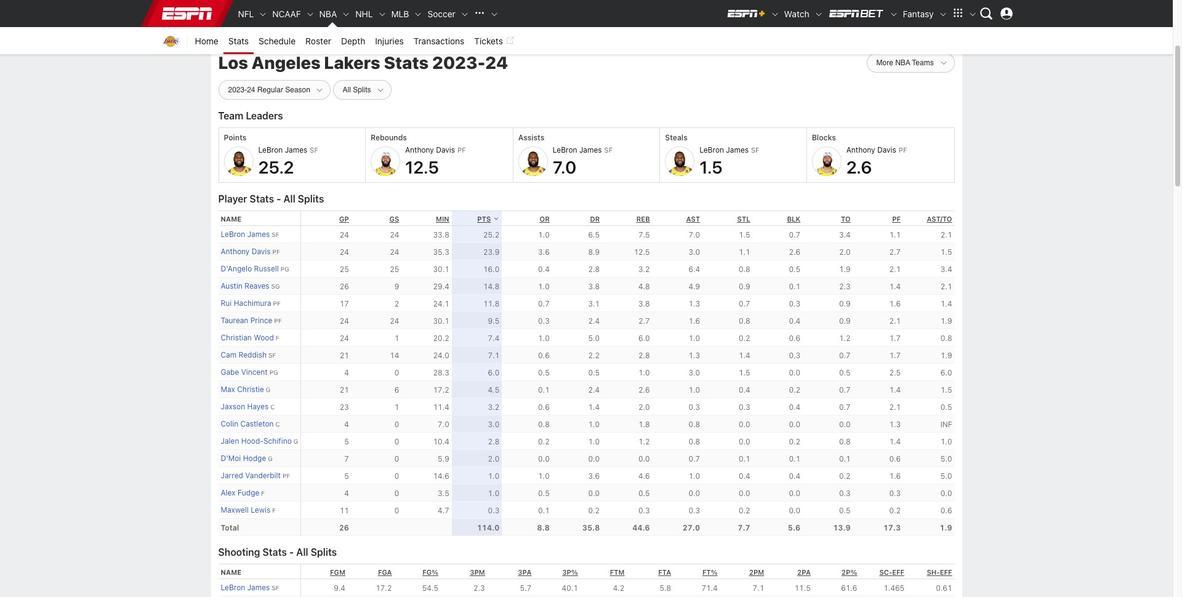 Task type: locate. For each thing, give the bounding box(es) containing it.
1 4 from the top
[[345, 368, 349, 378]]

2.0 right 5.9
[[488, 455, 500, 464]]

max
[[221, 385, 235, 395]]

25 up 9
[[390, 265, 399, 274]]

7
[[345, 455, 349, 464]]

splits
[[298, 194, 324, 205], [311, 547, 337, 558]]

vanderbilt
[[245, 472, 281, 481]]

schedule
[[259, 35, 296, 46]]

1.5
[[700, 157, 723, 178], [739, 230, 751, 240], [941, 248, 953, 257], [739, 368, 751, 378], [941, 386, 953, 395]]

g inside d'moi hodge g
[[268, 456, 273, 463]]

austin
[[221, 282, 243, 291]]

splits up fgm link
[[311, 547, 337, 558]]

2 name from the top
[[221, 569, 242, 577]]

3 lebron james image from the left
[[666, 147, 695, 176]]

0.9 for 0.4
[[840, 317, 851, 326]]

espn bet image
[[890, 10, 899, 19]]

pf inside jarred vanderbilt pf
[[283, 473, 290, 480]]

5
[[345, 437, 349, 447], [345, 472, 349, 481]]

8.8
[[537, 524, 550, 533]]

anthony inside anthony davis pf 2.6
[[847, 146, 876, 155]]

3p%
[[563, 569, 578, 577]]

2 horizontal spatial davis
[[878, 146, 897, 155]]

los
[[218, 52, 248, 73]]

0 vertical spatial pg
[[281, 266, 289, 273]]

splits for shooting stats - all splits
[[311, 547, 337, 558]]

james inside lebron james sf 7.0
[[580, 146, 602, 155]]

0 horizontal spatial 1.2
[[639, 437, 650, 447]]

sf inside lebron james sf 7.0
[[605, 146, 613, 154]]

1 lebron james link from the top
[[221, 230, 270, 239]]

eff up 1.465
[[893, 569, 905, 577]]

1 down 6
[[395, 403, 399, 412]]

9
[[395, 282, 399, 291]]

0 vertical spatial 1.7
[[890, 334, 901, 343]]

4 down 23
[[345, 420, 349, 429]]

1.7 for 1.2
[[890, 334, 901, 343]]

2pm
[[750, 569, 765, 577]]

0 vertical spatial all
[[284, 194, 296, 205]]

maxwell lewis f
[[221, 506, 276, 515]]

0 horizontal spatial 2.6
[[639, 386, 650, 395]]

f right wood
[[276, 335, 279, 342]]

sc-eff
[[880, 569, 905, 577]]

davis for 12.5
[[436, 146, 455, 155]]

0 vertical spatial -
[[277, 194, 281, 205]]

davis right anthony davis image
[[436, 146, 455, 155]]

lebron james link down shooting
[[221, 584, 270, 593]]

5 0 from the top
[[395, 472, 399, 481]]

0 horizontal spatial -
[[277, 194, 281, 205]]

1 lebron james sf from the top
[[221, 230, 279, 239]]

3pa link
[[518, 569, 532, 577]]

lebron james image down steals
[[666, 147, 695, 176]]

pf inside anthony davis pf 2.6
[[899, 146, 908, 154]]

james inside lebron james sf 25.2
[[285, 146, 308, 155]]

3pm link
[[470, 569, 485, 577]]

1.1 down pf link
[[890, 230, 901, 240]]

25.2 inside lebron james sf 25.2
[[258, 157, 294, 178]]

1 up 14
[[395, 334, 399, 343]]

5 down 7
[[345, 472, 349, 481]]

3.4 down to
[[840, 230, 851, 240]]

g right christie
[[266, 387, 271, 394]]

2.7 down 4.8
[[639, 317, 650, 326]]

more espn image
[[949, 4, 968, 23], [969, 10, 977, 19]]

2.4 down 2.2
[[589, 386, 600, 395]]

0 left 4.7
[[395, 506, 399, 516]]

11.8
[[484, 299, 500, 309]]

1 horizontal spatial all
[[296, 547, 308, 558]]

1 horizontal spatial 1.2
[[840, 334, 851, 343]]

pf for taurean prince pf
[[274, 318, 282, 325]]

6.0 down 4.8
[[639, 334, 650, 343]]

13.9
[[834, 524, 851, 533]]

nba
[[320, 8, 337, 19]]

0 horizontal spatial 12.5
[[405, 157, 439, 178]]

1.6 for 0.4
[[890, 472, 901, 481]]

0 horizontal spatial 3.4
[[840, 230, 851, 240]]

pg for d'angelo russell
[[281, 266, 289, 273]]

0 vertical spatial lebron james link
[[221, 230, 270, 239]]

hayes
[[247, 403, 269, 412]]

7.0 inside lebron james sf 7.0
[[553, 157, 577, 178]]

12.5 down 7.5
[[634, 248, 650, 257]]

fantasy link
[[899, 0, 939, 27]]

name for player stats - all splits
[[221, 215, 242, 223]]

0 left "14.6"
[[395, 472, 399, 481]]

lebron inside lebron james sf 25.2
[[258, 146, 283, 155]]

11.4
[[433, 403, 450, 412]]

global navigation element
[[156, 0, 1018, 27]]

depth
[[341, 35, 366, 46]]

pf
[[458, 146, 466, 154], [899, 146, 908, 154], [893, 215, 901, 223], [273, 249, 280, 256], [273, 300, 281, 308], [274, 318, 282, 325], [283, 473, 290, 480]]

1 horizontal spatial lebron james image
[[519, 147, 548, 176]]

0 horizontal spatial 2.8
[[488, 437, 500, 447]]

pg inside gabe vincent pg
[[270, 369, 278, 377]]

0 left 10.4
[[395, 437, 399, 447]]

1 eff from the left
[[893, 569, 905, 577]]

5.9
[[438, 455, 450, 464]]

25 up the "17"
[[340, 265, 349, 274]]

1.3 for 2.8
[[689, 351, 701, 360]]

26 for 14.8
[[340, 282, 349, 291]]

1 vertical spatial 3.4
[[941, 265, 953, 274]]

1 vertical spatial 7.1
[[753, 584, 765, 593]]

0 vertical spatial 12.5
[[405, 157, 439, 178]]

f inside maxwell lewis f
[[272, 507, 276, 515]]

6 0 from the top
[[395, 489, 399, 498]]

1 vertical spatial 0.9
[[840, 299, 851, 309]]

1 horizontal spatial 3.4
[[941, 265, 953, 274]]

anthony davis image
[[371, 147, 400, 176]]

1 0 from the top
[[395, 368, 399, 378]]

0 left 3.5
[[395, 489, 399, 498]]

1 vertical spatial 30.1
[[433, 317, 450, 326]]

james for 25.2
[[285, 146, 308, 155]]

nfl link
[[233, 0, 259, 27]]

2 4 from the top
[[345, 420, 349, 429]]

pf inside taurean prince pf
[[274, 318, 282, 325]]

25.2 up player stats - all splits
[[258, 157, 294, 178]]

maxwell lewis link
[[221, 506, 271, 515]]

lebron james sf for shooting
[[221, 584, 279, 593]]

1.6 for 0.3
[[890, 299, 901, 309]]

external link image
[[506, 33, 514, 48]]

17.2 up 11.4 on the bottom left of page
[[433, 386, 450, 395]]

3.8 up the 3.1
[[589, 282, 600, 291]]

0 vertical spatial 1
[[395, 334, 399, 343]]

4 up 11
[[345, 489, 349, 498]]

team leaders element
[[218, 128, 955, 183]]

5 up 7
[[345, 437, 349, 447]]

0 for 5.9
[[395, 455, 399, 464]]

0 vertical spatial 2.4
[[589, 317, 600, 326]]

anthony for 2.6
[[847, 146, 876, 155]]

0 down 6
[[395, 420, 399, 429]]

0.4
[[538, 265, 550, 274], [789, 317, 801, 326], [739, 386, 751, 395], [789, 403, 801, 412], [739, 472, 751, 481], [789, 472, 801, 481]]

2 vertical spatial 5.0
[[941, 472, 953, 481]]

lebron james image down assists
[[519, 147, 548, 176]]

1 horizontal spatial 3.2
[[639, 265, 650, 274]]

2 vertical spatial g
[[268, 456, 273, 463]]

20.2
[[433, 334, 450, 343]]

c inside colin castleton c
[[276, 421, 280, 428]]

0 horizontal spatial 6.0
[[488, 368, 500, 378]]

lebron james image
[[224, 147, 254, 176], [519, 147, 548, 176], [666, 147, 695, 176]]

0 vertical spatial 2.3
[[840, 282, 851, 291]]

0 horizontal spatial pg
[[270, 369, 278, 377]]

lebron james image for 1.5
[[666, 147, 695, 176]]

7.1
[[488, 351, 500, 360], [753, 584, 765, 593]]

7.1 down 7.4
[[488, 351, 500, 360]]

2 horizontal spatial 2.8
[[639, 351, 650, 360]]

0 left 5.9
[[395, 455, 399, 464]]

2 1.7 from the top
[[890, 351, 901, 360]]

2 30.1 from the top
[[433, 317, 450, 326]]

tickets link
[[470, 27, 519, 54]]

30.1 up the 20.2
[[433, 317, 450, 326]]

g right the schifino
[[294, 438, 298, 446]]

1.1 down stl link
[[739, 248, 751, 257]]

3 0 from the top
[[395, 437, 399, 447]]

c for colin castleton
[[276, 421, 280, 428]]

1 horizontal spatial pg
[[281, 266, 289, 273]]

1 vertical spatial splits
[[311, 547, 337, 558]]

espn plus image
[[771, 10, 780, 19]]

name
[[221, 215, 242, 223], [221, 569, 242, 577]]

watch
[[785, 8, 810, 19]]

3.2 up 4.8
[[639, 265, 650, 274]]

1 vertical spatial 2.0
[[639, 403, 650, 412]]

davis inside anthony davis pf 2.6
[[878, 146, 897, 155]]

6.0 up 4.5
[[488, 368, 500, 378]]

max christie g
[[221, 385, 271, 395]]

f for christian wood
[[276, 335, 279, 342]]

davis right anthony davis icon
[[878, 146, 897, 155]]

g right hodge
[[268, 456, 273, 463]]

2.4
[[589, 317, 600, 326], [589, 386, 600, 395]]

james for 7.0
[[580, 146, 602, 155]]

0 vertical spatial 3.6
[[538, 248, 550, 257]]

1 horizontal spatial 12.5
[[634, 248, 650, 257]]

2.7 down pf link
[[890, 248, 901, 257]]

3p% link
[[563, 569, 578, 577]]

4 0 from the top
[[395, 455, 399, 464]]

2 vertical spatial 1.6
[[890, 472, 901, 481]]

0 for 14.6
[[395, 472, 399, 481]]

jarred
[[221, 472, 243, 481]]

2 vertical spatial 0.9
[[840, 317, 851, 326]]

nba image
[[342, 10, 351, 19]]

0 vertical spatial 7.1
[[488, 351, 500, 360]]

24
[[486, 52, 508, 73], [340, 230, 349, 240], [390, 230, 399, 240], [340, 248, 349, 257], [390, 248, 399, 257], [340, 317, 349, 326], [390, 317, 399, 326], [340, 334, 349, 343]]

1 25 from the left
[[340, 265, 349, 274]]

1 vertical spatial 5
[[345, 472, 349, 481]]

2.6 right anthony davis icon
[[847, 157, 873, 178]]

3.5
[[438, 489, 450, 498]]

30.1 down 35.3
[[433, 265, 450, 274]]

2 21 from the top
[[340, 386, 349, 395]]

40.1
[[562, 584, 578, 593]]

3.2 down 4.5
[[488, 403, 500, 412]]

2 lebron james sf from the top
[[221, 584, 279, 593]]

2 horizontal spatial 2.6
[[847, 157, 873, 178]]

f
[[276, 335, 279, 342], [261, 490, 265, 497], [272, 507, 276, 515]]

advertisement region
[[363, 0, 811, 33]]

0 horizontal spatial more espn image
[[949, 4, 968, 23]]

4 for 3.5
[[345, 489, 349, 498]]

2pa link
[[798, 569, 811, 577]]

0 horizontal spatial davis
[[252, 247, 271, 257]]

ast/to
[[927, 215, 953, 223]]

3.4
[[840, 230, 851, 240], [941, 265, 953, 274]]

1 horizontal spatial 17.2
[[433, 386, 450, 395]]

0 horizontal spatial 1.1
[[739, 248, 751, 257]]

14
[[390, 351, 399, 360]]

g
[[266, 387, 271, 394], [294, 438, 298, 446], [268, 456, 273, 463]]

davis inside anthony davis pf 12.5
[[436, 146, 455, 155]]

2 0 from the top
[[395, 420, 399, 429]]

1.7
[[890, 334, 901, 343], [890, 351, 901, 360]]

1 vertical spatial 1.7
[[890, 351, 901, 360]]

or link
[[540, 215, 550, 223]]

12.5 right anthony davis image
[[405, 157, 439, 178]]

lebron inside lebron james sf 1.5
[[700, 146, 724, 155]]

cam reddish sf
[[221, 351, 276, 360]]

anthony davis pf
[[221, 247, 280, 257]]

11.5
[[795, 584, 811, 593]]

0 vertical spatial 3.8
[[589, 282, 600, 291]]

name down shooting
[[221, 569, 242, 577]]

0 for 3.5
[[395, 489, 399, 498]]

61.6
[[842, 584, 858, 593]]

2 vertical spatial 4
[[345, 489, 349, 498]]

4 up 23
[[345, 368, 349, 378]]

stats link
[[223, 27, 254, 54]]

0 vertical spatial c
[[271, 404, 275, 411]]

4
[[345, 368, 349, 378], [345, 420, 349, 429], [345, 489, 349, 498]]

soccer image
[[461, 10, 469, 19]]

17.2 down 'fga' link
[[376, 584, 392, 593]]

0 for 10.4
[[395, 437, 399, 447]]

gp link
[[339, 215, 349, 223]]

1 vertical spatial pg
[[270, 369, 278, 377]]

2.8 down '8.9' on the top of page
[[589, 265, 600, 274]]

1 horizontal spatial 2.6
[[789, 248, 801, 257]]

lebron for 1.5
[[700, 146, 724, 155]]

26
[[340, 282, 349, 291], [339, 524, 349, 533]]

lebron james image down the points at the left top of the page
[[224, 147, 254, 176]]

30.1 for 24
[[433, 317, 450, 326]]

1 vertical spatial g
[[294, 438, 298, 446]]

f right fudge
[[261, 490, 265, 497]]

26 down 11
[[339, 524, 349, 533]]

26 up the "17"
[[340, 282, 349, 291]]

6.0 right 2.5
[[941, 368, 953, 378]]

0 horizontal spatial anthony
[[221, 247, 250, 257]]

2.0 down to
[[840, 248, 851, 257]]

f inside christian wood f
[[276, 335, 279, 342]]

anthony
[[405, 146, 434, 155], [847, 146, 876, 155], [221, 247, 250, 257]]

- for shooting
[[290, 547, 294, 558]]

21 left 14
[[340, 351, 349, 360]]

g inside max christie g
[[266, 387, 271, 394]]

eff up 0.61
[[941, 569, 953, 577]]

3.4 down ast/to link
[[941, 265, 953, 274]]

pf inside rui hachimura pf
[[273, 300, 281, 308]]

2 5 from the top
[[345, 472, 349, 481]]

2.8 down 4.5
[[488, 437, 500, 447]]

- down lebron james sf 25.2
[[277, 194, 281, 205]]

25.2 down pts link
[[484, 230, 500, 240]]

espn more sports home page image
[[471, 4, 489, 23]]

2023-
[[432, 52, 486, 73]]

1 1.7 from the top
[[890, 334, 901, 343]]

2 eff from the left
[[941, 569, 953, 577]]

2 lebron james image from the left
[[519, 147, 548, 176]]

0 vertical spatial 4
[[345, 368, 349, 378]]

2 lebron james link from the top
[[221, 584, 270, 593]]

0 for 4.7
[[395, 506, 399, 516]]

gabe vincent link
[[221, 368, 268, 377]]

ft%
[[703, 569, 718, 577]]

1 horizontal spatial 3.6
[[589, 472, 600, 481]]

1 30.1 from the top
[[433, 265, 450, 274]]

c inside jaxson hayes c
[[271, 404, 275, 411]]

1 vertical spatial 25.2
[[484, 230, 500, 240]]

lebron for 25.2
[[258, 146, 283, 155]]

1 vertical spatial 7.0
[[689, 230, 701, 240]]

2 vertical spatial 2.6
[[639, 386, 650, 395]]

1 lebron james image from the left
[[224, 147, 254, 176]]

1 vertical spatial 3.0
[[689, 368, 701, 378]]

1 5 from the top
[[345, 437, 349, 447]]

mlb image
[[414, 10, 423, 19]]

0 horizontal spatial 25
[[340, 265, 349, 274]]

21
[[340, 351, 349, 360], [340, 386, 349, 395]]

lebron james link for shooting
[[221, 584, 270, 593]]

2.4 down the 3.1
[[589, 317, 600, 326]]

1 vertical spatial 26
[[339, 524, 349, 533]]

lebron james sf up "anthony davis pf" on the left of page
[[221, 230, 279, 239]]

hood-
[[241, 437, 264, 446]]

roster
[[306, 35, 331, 46]]

2 horizontal spatial 2.0
[[840, 248, 851, 257]]

24.0
[[433, 351, 450, 360]]

- right shooting
[[290, 547, 294, 558]]

5.7
[[520, 584, 532, 593]]

1 vertical spatial all
[[296, 547, 308, 558]]

lebron inside lebron james sf 7.0
[[553, 146, 578, 155]]

0 up 6
[[395, 368, 399, 378]]

lebron james sf down shooting
[[221, 584, 279, 593]]

pf inside anthony davis pf 12.5
[[458, 146, 466, 154]]

2 horizontal spatial lebron james image
[[666, 147, 695, 176]]

james inside lebron james sf 1.5
[[727, 146, 749, 155]]

1 vertical spatial 3.6
[[589, 472, 600, 481]]

0 vertical spatial 26
[[340, 282, 349, 291]]

pf inside "anthony davis pf"
[[273, 249, 280, 256]]

1 name from the top
[[221, 215, 242, 223]]

0 vertical spatial 2.0
[[840, 248, 851, 257]]

5.0 for 0.4
[[941, 472, 953, 481]]

6.5
[[589, 230, 600, 240]]

pg inside d'angelo russell pg
[[281, 266, 289, 273]]

21 up 23
[[340, 386, 349, 395]]

jalen hood-schifino g
[[221, 437, 298, 446]]

sf inside 'cam reddish sf'
[[269, 352, 276, 359]]

1 vertical spatial 2.6
[[789, 248, 801, 257]]

pg
[[281, 266, 289, 273], [270, 369, 278, 377]]

lebron james link up anthony davis link
[[221, 230, 270, 239]]

0 horizontal spatial 3.8
[[589, 282, 600, 291]]

anthony down rebounds
[[405, 146, 434, 155]]

3 4 from the top
[[345, 489, 349, 498]]

f right lewis
[[272, 507, 276, 515]]

0 vertical spatial 1.2
[[840, 334, 851, 343]]

colin castleton link
[[221, 420, 274, 429]]

lebron james image for 7.0
[[519, 147, 548, 176]]

1 for 20.2
[[395, 334, 399, 343]]

3.8 down 4.8
[[639, 299, 650, 309]]

ftm link
[[610, 569, 625, 577]]

2.8 right 2.2
[[639, 351, 650, 360]]

0 vertical spatial 3.0
[[689, 248, 701, 257]]

2 vertical spatial 2.0
[[488, 455, 500, 464]]

lebron james sf
[[221, 230, 279, 239], [221, 584, 279, 593]]

14.6
[[433, 472, 450, 481]]

splits down lebron james sf 25.2
[[298, 194, 324, 205]]

lebron for 7.0
[[553, 146, 578, 155]]

2 horizontal spatial anthony
[[847, 146, 876, 155]]

0 vertical spatial 2.8
[[589, 265, 600, 274]]

sf inside lebron james sf 25.2
[[310, 146, 318, 154]]

anthony inside anthony davis pf 12.5
[[405, 146, 434, 155]]

2.6 down the blk link
[[789, 248, 801, 257]]

2.6 up the "1.8"
[[639, 386, 650, 395]]

rebounds
[[371, 133, 407, 142]]

f inside alex fudge f
[[261, 490, 265, 497]]

sh-eff link
[[927, 569, 953, 577]]

2.0
[[840, 248, 851, 257], [639, 403, 650, 412], [488, 455, 500, 464]]

0 vertical spatial 2.6
[[847, 157, 873, 178]]

0 horizontal spatial eff
[[893, 569, 905, 577]]

2 2.4 from the top
[[589, 386, 600, 395]]

c right 'hayes'
[[271, 404, 275, 411]]

rui hachimura link
[[221, 299, 271, 308]]

0 horizontal spatial 7.1
[[488, 351, 500, 360]]

0 for 7.0
[[395, 420, 399, 429]]

25.2
[[258, 157, 294, 178], [484, 230, 500, 240]]

g for max christie
[[266, 387, 271, 394]]

3.0 for 1.0
[[689, 368, 701, 378]]

2.0 up the "1.8"
[[639, 403, 650, 412]]

1
[[395, 334, 399, 343], [395, 403, 399, 412]]

g for d'moi hodge
[[268, 456, 273, 463]]

pg right russell
[[281, 266, 289, 273]]

ncaaf image
[[306, 10, 315, 19]]

1 horizontal spatial c
[[276, 421, 280, 428]]

anthony right anthony davis icon
[[847, 146, 876, 155]]

sc-eff link
[[880, 569, 905, 577]]

c up the schifino
[[276, 421, 280, 428]]

0 horizontal spatial 3.2
[[488, 403, 500, 412]]

0 vertical spatial lebron james sf
[[221, 230, 279, 239]]

1.9 for 2.1
[[941, 317, 953, 326]]

fantasy image
[[939, 10, 948, 19]]

7.1 down 2pm
[[753, 584, 765, 593]]

anthony up d'angelo
[[221, 247, 250, 257]]

0 vertical spatial 30.1
[[433, 265, 450, 274]]

2.1 for 3.4
[[890, 265, 901, 274]]

5 for 10.4
[[345, 437, 349, 447]]

pg for gabe vincent
[[270, 369, 278, 377]]

transactions link
[[409, 27, 470, 54]]

0 vertical spatial 17.2
[[433, 386, 450, 395]]

1 vertical spatial 4
[[345, 420, 349, 429]]

sg
[[271, 283, 280, 290]]

1 horizontal spatial eff
[[941, 569, 953, 577]]

3.6 left 4.6
[[589, 472, 600, 481]]

nfl image
[[259, 10, 268, 19]]

name for shooting stats - all splits
[[221, 569, 242, 577]]

lebron james image for 25.2
[[224, 147, 254, 176]]

2.1 for 0.5
[[890, 403, 901, 412]]

1 21 from the top
[[340, 351, 349, 360]]

2 1 from the top
[[395, 403, 399, 412]]

lebron james sf for player
[[221, 230, 279, 239]]

pg right vincent on the bottom left of page
[[270, 369, 278, 377]]

davis up russell
[[252, 247, 271, 257]]

max christie link
[[221, 385, 264, 395]]

1 1 from the top
[[395, 334, 399, 343]]

1 2.4 from the top
[[589, 317, 600, 326]]

1 vertical spatial 1.2
[[639, 437, 650, 447]]

anthony davis link
[[221, 247, 271, 257]]

0 horizontal spatial c
[[271, 404, 275, 411]]

name down player
[[221, 215, 242, 223]]

lebron james sf 7.0
[[553, 146, 613, 178]]

3.6 down or link
[[538, 248, 550, 257]]

7 0 from the top
[[395, 506, 399, 516]]



Task type: describe. For each thing, give the bounding box(es) containing it.
stats down injuries
[[384, 52, 429, 73]]

eff for sc-
[[893, 569, 905, 577]]

pf for anthony davis pf 12.5
[[458, 146, 466, 154]]

4 for 7.0
[[345, 420, 349, 429]]

1.7 for 0.7
[[890, 351, 901, 360]]

1 horizontal spatial 6.0
[[639, 334, 650, 343]]

- for player
[[277, 194, 281, 205]]

2 horizontal spatial 7.0
[[689, 230, 701, 240]]

reaves
[[245, 282, 270, 291]]

wood
[[254, 334, 274, 343]]

pts
[[478, 215, 491, 223]]

12.5 inside anthony davis pf 12.5
[[405, 157, 439, 178]]

1.5 inside lebron james sf 1.5
[[700, 157, 723, 178]]

17
[[340, 299, 349, 309]]

fgm link
[[330, 569, 346, 577]]

jaxson hayes link
[[221, 403, 269, 412]]

21 for 6
[[340, 386, 349, 395]]

2 horizontal spatial 6.0
[[941, 368, 953, 378]]

c for jaxson hayes
[[271, 404, 275, 411]]

splits for player stats - all splits
[[298, 194, 324, 205]]

1 for 11.4
[[395, 403, 399, 412]]

home link
[[190, 27, 223, 54]]

espn bet image
[[828, 9, 885, 18]]

0.9 for 0.3
[[840, 299, 851, 309]]

jarred vanderbilt link
[[221, 472, 281, 481]]

los angeles lakers stats 2023-24
[[218, 52, 508, 73]]

roster link
[[301, 27, 336, 54]]

5.0 for 0.1
[[941, 455, 953, 464]]

2 vertical spatial 3.0
[[488, 420, 500, 429]]

team leaders
[[218, 110, 283, 121]]

pf for rui hachimura pf
[[273, 300, 281, 308]]

nfl
[[238, 8, 254, 19]]

2.4 for 0.1
[[589, 386, 600, 395]]

sf inside lebron james sf 1.5
[[752, 146, 760, 154]]

24.1
[[433, 299, 450, 309]]

d'moi
[[221, 454, 241, 464]]

shooting
[[218, 547, 260, 558]]

4.6
[[639, 472, 650, 481]]

1 vertical spatial 1.6
[[689, 317, 701, 326]]

all for player stats - all splits
[[284, 194, 296, 205]]

3pm
[[470, 569, 485, 577]]

james for 1.5
[[727, 146, 749, 155]]

reb
[[637, 215, 650, 223]]

dr
[[590, 215, 600, 223]]

fga link
[[378, 569, 392, 577]]

1 vertical spatial 1.1
[[739, 248, 751, 257]]

gabe vincent pg
[[221, 368, 278, 377]]

0 vertical spatial 2.7
[[890, 248, 901, 257]]

1 horizontal spatial 1.1
[[890, 230, 901, 240]]

nhl link
[[351, 0, 378, 27]]

fudge
[[238, 489, 260, 498]]

tickets
[[475, 35, 503, 46]]

0 vertical spatial 5.0
[[589, 334, 600, 343]]

2.6 inside anthony davis pf 2.6
[[847, 157, 873, 178]]

gs link
[[390, 215, 399, 223]]

30.1 for 25
[[433, 265, 450, 274]]

reddish
[[239, 351, 267, 360]]

stats up los in the left of the page
[[228, 35, 249, 46]]

watch link
[[780, 0, 815, 27]]

taurean prince link
[[221, 316, 273, 326]]

colin
[[221, 420, 239, 429]]

7.5
[[639, 230, 650, 240]]

eff for sh-
[[941, 569, 953, 577]]

fga
[[378, 569, 392, 577]]

17.3
[[884, 524, 901, 533]]

assists
[[519, 133, 545, 142]]

71.4
[[702, 584, 718, 593]]

f for alex fudge
[[261, 490, 265, 497]]

2.2
[[589, 351, 600, 360]]

alex fudge f
[[221, 489, 265, 498]]

26 for 114.0
[[339, 524, 349, 533]]

rui
[[221, 299, 232, 308]]

23.9
[[484, 248, 500, 257]]

27.0
[[683, 524, 701, 533]]

9.4
[[334, 584, 346, 593]]

1 horizontal spatial more espn image
[[969, 10, 977, 19]]

2
[[395, 299, 399, 309]]

4.8
[[639, 282, 650, 291]]

soccer link
[[423, 0, 461, 27]]

21 for 14
[[340, 351, 349, 360]]

2p% link
[[842, 569, 858, 577]]

sh-
[[927, 569, 941, 577]]

to
[[842, 215, 851, 223]]

fg%
[[423, 569, 439, 577]]

2.4 for 0.3
[[589, 317, 600, 326]]

blk
[[788, 215, 801, 223]]

d'moi hodge g
[[221, 454, 273, 464]]

blocks
[[812, 133, 836, 142]]

pf for jarred vanderbilt pf
[[283, 473, 290, 480]]

7.7
[[738, 524, 751, 533]]

davis for 2.6
[[878, 146, 897, 155]]

2 vertical spatial 2.8
[[488, 437, 500, 447]]

cam
[[221, 351, 237, 360]]

1 horizontal spatial 25.2
[[484, 230, 500, 240]]

stl
[[738, 215, 751, 223]]

35.8
[[583, 524, 600, 533]]

6.4
[[689, 265, 701, 274]]

4 for 28.3
[[345, 368, 349, 378]]

anthony davis pf 2.6
[[847, 146, 908, 178]]

stats right shooting
[[263, 547, 287, 558]]

1 vertical spatial 12.5
[[634, 248, 650, 257]]

christian wood f
[[221, 334, 279, 343]]

anthony davis image
[[812, 147, 842, 176]]

1 horizontal spatial 3.8
[[639, 299, 650, 309]]

pf link
[[893, 215, 901, 223]]

stats right player
[[250, 194, 274, 205]]

colin castleton c
[[221, 420, 280, 429]]

angeles
[[252, 52, 321, 73]]

2 vertical spatial 1.3
[[890, 420, 901, 429]]

lebron james link for player
[[221, 230, 270, 239]]

4.7
[[438, 506, 450, 516]]

0 horizontal spatial 3.6
[[538, 248, 550, 257]]

g inside jalen hood-schifino g
[[294, 438, 298, 446]]

0 for 28.3
[[395, 368, 399, 378]]

3.0 for 12.5
[[689, 248, 701, 257]]

3.1
[[589, 299, 600, 309]]

all for shooting stats - all splits
[[296, 547, 308, 558]]

mlb link
[[387, 0, 414, 27]]

ast link
[[687, 215, 701, 223]]

anthony for 12.5
[[405, 146, 434, 155]]

injuries link
[[370, 27, 409, 54]]

pf for anthony davis pf
[[273, 249, 280, 256]]

jalen
[[221, 437, 239, 446]]

austin reaves link
[[221, 282, 270, 291]]

nhl image
[[378, 10, 387, 19]]

blk link
[[788, 215, 801, 223]]

0 horizontal spatial 2.7
[[639, 317, 650, 326]]

1.9 for 1.7
[[941, 351, 953, 360]]

ast
[[687, 215, 701, 223]]

nhl
[[356, 8, 373, 19]]

points
[[224, 133, 247, 142]]

0 horizontal spatial 2.0
[[488, 455, 500, 464]]

5 for 14.6
[[345, 472, 349, 481]]

1.9 for 17.3
[[940, 524, 953, 533]]

1.3 for 3.8
[[689, 299, 701, 309]]

profile management image
[[1001, 7, 1013, 20]]

inf
[[941, 420, 953, 429]]

sh-eff
[[927, 569, 953, 577]]

f for maxwell lewis
[[272, 507, 276, 515]]

114.0
[[477, 524, 500, 533]]

0 horizontal spatial 17.2
[[376, 584, 392, 593]]

1 vertical spatial 2.3
[[474, 584, 485, 593]]

2.1 for 1.9
[[890, 317, 901, 326]]

29.4
[[433, 282, 450, 291]]

more sports image
[[490, 10, 499, 19]]

1 horizontal spatial 7.1
[[753, 584, 765, 593]]

d'angelo
[[221, 265, 252, 274]]

33.8
[[433, 230, 450, 240]]

pf for anthony davis pf 2.6
[[899, 146, 908, 154]]

ftm
[[610, 569, 625, 577]]

lewis
[[251, 506, 271, 515]]

16.0
[[484, 265, 500, 274]]

watch image
[[815, 10, 823, 19]]

shooting stats - all splits
[[218, 547, 337, 558]]

2 25 from the left
[[390, 265, 399, 274]]

1 horizontal spatial 2.0
[[639, 403, 650, 412]]

ncaaf link
[[268, 0, 306, 27]]

1 horizontal spatial 2.3
[[840, 282, 851, 291]]

espn+ image
[[727, 9, 766, 18]]

0 horizontal spatial 7.0
[[438, 420, 450, 429]]

standings page main content
[[211, 42, 963, 598]]

0 vertical spatial 0.9
[[739, 282, 751, 291]]

0 vertical spatial 3.4
[[840, 230, 851, 240]]

hodge
[[243, 454, 266, 464]]



Task type: vqa. For each thing, say whether or not it's contained in the screenshot.
QB associated with 45
no



